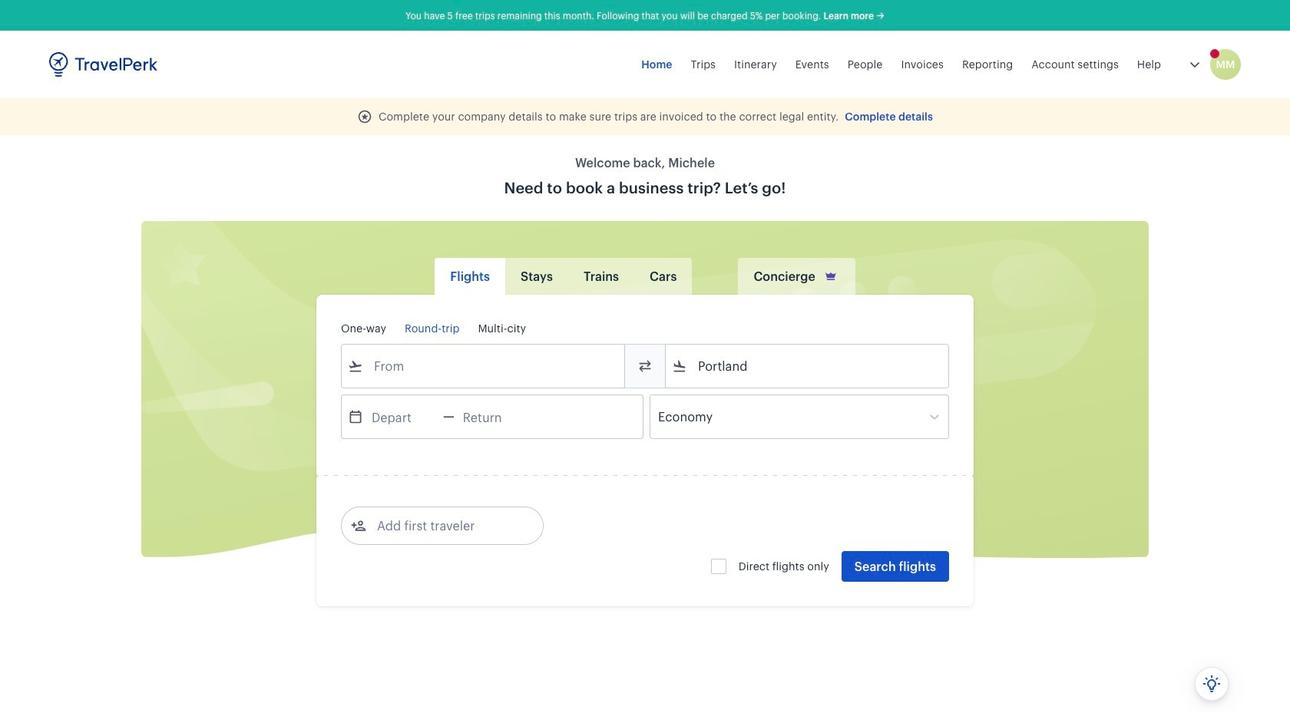 Task type: locate. For each thing, give the bounding box(es) containing it.
Depart text field
[[363, 396, 443, 439]]

From search field
[[363, 354, 605, 379]]

Add first traveler search field
[[366, 514, 526, 539]]

To search field
[[688, 354, 929, 379]]

Return text field
[[455, 396, 535, 439]]



Task type: vqa. For each thing, say whether or not it's contained in the screenshot.
SPIRIT AIRLINES image
no



